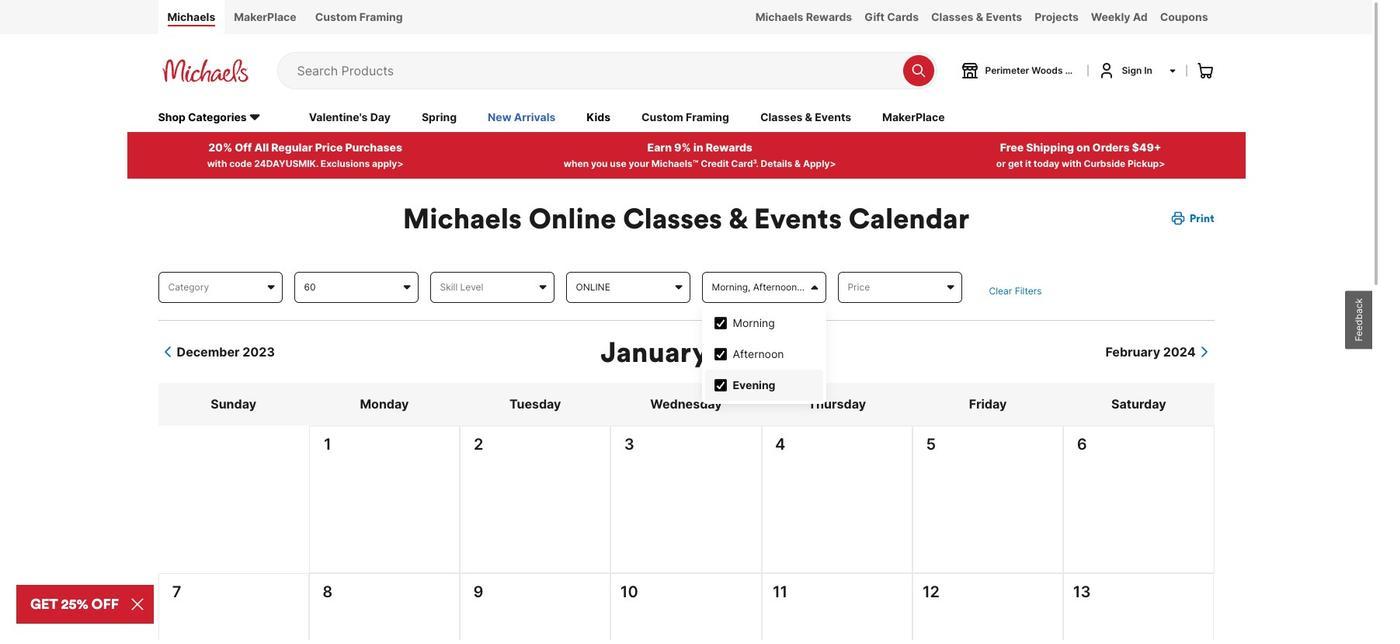 Task type: locate. For each thing, give the bounding box(es) containing it.
0 vertical spatial framing
[[360, 10, 403, 23]]

makerplace
[[234, 10, 297, 23], [883, 110, 945, 123]]

rewards inside earn 9% in rewards when you use your michaels™ credit card³. details & apply>
[[706, 140, 753, 154]]

2 horizontal spatial michaels
[[756, 10, 804, 23]]

valentine's day link
[[309, 109, 391, 126]]

1 horizontal spatial with
[[1062, 157, 1082, 169]]

0 horizontal spatial 2024
[[715, 334, 780, 370]]

with down 20%
[[207, 157, 227, 169]]

custom framing link
[[306, 0, 412, 34], [642, 109, 729, 126]]

0 horizontal spatial classes
[[623, 200, 722, 236]]

classes & events for rightmost classes & events link
[[932, 10, 1023, 23]]

input Category field
[[158, 272, 282, 303]]

spring
[[422, 110, 457, 123]]

0 vertical spatial classes & events link
[[925, 0, 1029, 34]]

events left projects
[[986, 10, 1023, 23]]

1 horizontal spatial custom framing link
[[642, 109, 729, 126]]

use
[[610, 157, 627, 169]]

1 horizontal spatial makerplace link
[[883, 109, 945, 126]]

1 vertical spatial custom framing link
[[642, 109, 729, 126]]

list for 1
[[310, 456, 459, 464]]

1 horizontal spatial framing
[[686, 110, 729, 123]]

makerplace down search button image
[[883, 110, 945, 123]]

1 horizontal spatial makerplace
[[883, 110, 945, 123]]

gift cards link
[[859, 0, 925, 34]]

in
[[1145, 64, 1153, 76]]

20% off all regular price purchases with code 24dayusmik. exclusions apply>
[[207, 140, 404, 169]]

& down card³.
[[728, 200, 747, 236]]

sign in
[[1122, 64, 1153, 76]]

michaels inside michaels rewards link
[[756, 10, 804, 23]]

new
[[488, 110, 512, 123]]

1 with from the left
[[207, 157, 227, 169]]

classes
[[932, 10, 974, 23], [761, 110, 803, 123], [623, 200, 722, 236]]

0 vertical spatial custom framing
[[315, 10, 403, 23]]

thursday
[[808, 396, 866, 412]]

pickup>
[[1128, 157, 1166, 169]]

2024 right february
[[1164, 344, 1196, 360]]

spring link
[[422, 109, 457, 126]]

valentine's
[[309, 110, 368, 123]]

0 horizontal spatial classes & events link
[[761, 109, 852, 126]]

projects link
[[1029, 0, 1085, 34]]

events
[[986, 10, 1023, 23], [815, 110, 852, 123], [754, 200, 842, 236]]

classes & events link up the perimeter
[[925, 0, 1029, 34]]

makerplace link
[[225, 0, 306, 34], [883, 109, 945, 126]]

0 vertical spatial rewards
[[806, 10, 852, 23]]

classes up details
[[761, 110, 803, 123]]

2024
[[715, 334, 780, 370], [1164, 344, 1196, 360]]

1 horizontal spatial 2024
[[1164, 344, 1196, 360]]

custom framing
[[315, 10, 403, 23], [642, 110, 729, 123]]

1 horizontal spatial custom
[[642, 110, 684, 123]]

perimeter
[[986, 64, 1030, 76]]

2024 down the morning
[[715, 334, 780, 370]]

0 vertical spatial custom
[[315, 10, 357, 23]]

0 horizontal spatial makerplace
[[234, 10, 297, 23]]

center
[[1111, 64, 1142, 76]]

shop
[[158, 110, 186, 123]]

classes & events link up the apply>
[[761, 109, 852, 126]]

0 horizontal spatial classes & events
[[761, 110, 852, 123]]

list for 9
[[461, 604, 610, 612]]

projects
[[1035, 10, 1079, 23]]

filters
[[1015, 285, 1042, 297]]

11
[[773, 583, 788, 602]]

rewards up credit
[[706, 140, 753, 154]]

new arrivals
[[488, 110, 556, 123]]

&
[[976, 10, 984, 23], [805, 110, 813, 123], [795, 157, 801, 169], [728, 200, 747, 236]]

2 with from the left
[[1062, 157, 1082, 169]]

classes & events up the perimeter
[[932, 10, 1023, 23]]

day
[[370, 110, 391, 123]]

1 horizontal spatial classes
[[761, 110, 803, 123]]

woods
[[1032, 64, 1063, 76]]

you
[[591, 157, 608, 169]]

makerplace right the michaels link
[[234, 10, 297, 23]]

makerplace for makerplace link to the right
[[883, 110, 945, 123]]

events down details
[[754, 200, 842, 236]]

input Skill Level field
[[430, 272, 554, 303]]

5
[[927, 435, 936, 454]]

january
[[601, 334, 709, 370]]

makerplace for makerplace link to the top
[[234, 10, 297, 23]]

online
[[529, 200, 616, 236]]

shop categories link
[[158, 109, 278, 126]]

new arrivals link
[[488, 109, 556, 126]]

off
[[235, 140, 252, 154]]

rewards left "gift"
[[806, 10, 852, 23]]

classes right cards
[[932, 10, 974, 23]]

search button image
[[911, 63, 926, 78]]

list for 11
[[763, 604, 912, 612]]

gift
[[865, 10, 885, 23]]

1 vertical spatial classes & events
[[761, 110, 852, 123]]

0 horizontal spatial rewards
[[706, 140, 753, 154]]

calendar
[[849, 200, 970, 236]]

purchases
[[345, 140, 402, 154]]

with
[[207, 157, 227, 169], [1062, 157, 1082, 169]]

perimeter woods shopping center button
[[961, 61, 1142, 80]]

classes & events up the apply>
[[761, 110, 852, 123]]

input Time Range field
[[702, 272, 826, 303]]

price
[[315, 140, 343, 154]]

list containing 7
[[158, 574, 1215, 640]]

1 horizontal spatial custom framing
[[642, 110, 729, 123]]

0 horizontal spatial with
[[207, 157, 227, 169]]

1 horizontal spatial rewards
[[806, 10, 852, 23]]

classes & events link
[[925, 0, 1029, 34], [761, 109, 852, 126]]

0 horizontal spatial makerplace link
[[225, 0, 306, 34]]

evening
[[733, 378, 776, 391]]

1
[[324, 435, 331, 454]]

michaels rewards
[[756, 10, 852, 23]]

classes for rightmost classes & events link
[[932, 10, 974, 23]]

0 vertical spatial makerplace
[[234, 10, 297, 23]]

custom
[[315, 10, 357, 23], [642, 110, 684, 123]]

2 horizontal spatial classes
[[932, 10, 974, 23]]

0 horizontal spatial custom framing
[[315, 10, 403, 23]]

& inside earn 9% in rewards when you use your michaels™ credit card³. details & apply>
[[795, 157, 801, 169]]

& right cards
[[976, 10, 984, 23]]

1 vertical spatial classes & events link
[[761, 109, 852, 126]]

& up the apply>
[[805, 110, 813, 123]]

curbside
[[1084, 157, 1126, 169]]

input Duration field
[[294, 272, 418, 303]]

0 vertical spatial classes & events
[[932, 10, 1023, 23]]

michaels
[[167, 10, 215, 23], [756, 10, 804, 23], [403, 200, 522, 236]]

with down on
[[1062, 157, 1082, 169]]

classes & events
[[932, 10, 1023, 23], [761, 110, 852, 123]]

list
[[158, 426, 1215, 574], [310, 456, 459, 464], [461, 456, 610, 464], [763, 456, 912, 464], [158, 574, 1215, 640], [159, 604, 308, 612], [310, 604, 459, 612], [461, 604, 610, 612], [763, 604, 912, 612]]

0 vertical spatial classes
[[932, 10, 974, 23]]

framing
[[360, 10, 403, 23], [686, 110, 729, 123]]

classes down michaels™
[[623, 200, 722, 236]]

1 vertical spatial classes
[[761, 110, 803, 123]]

michaels rewards link
[[750, 0, 859, 34]]

michaels inside the michaels link
[[167, 10, 215, 23]]

0 horizontal spatial custom framing link
[[306, 0, 412, 34]]

9
[[474, 583, 484, 602]]

4
[[775, 435, 786, 454]]

1 vertical spatial rewards
[[706, 140, 753, 154]]

rewards inside michaels rewards link
[[806, 10, 852, 23]]

1 horizontal spatial classes & events
[[932, 10, 1023, 23]]

input Price field
[[838, 272, 962, 303]]

all
[[254, 140, 269, 154]]

1 horizontal spatial michaels
[[403, 200, 522, 236]]

michaels for michaels
[[167, 10, 215, 23]]

$49+
[[1132, 140, 1162, 154]]

1 vertical spatial makerplace
[[883, 110, 945, 123]]

& right details
[[795, 157, 801, 169]]

afternoon
[[733, 347, 784, 360]]

1 vertical spatial framing
[[686, 110, 729, 123]]

0 horizontal spatial michaels
[[167, 10, 215, 23]]

cards
[[887, 10, 919, 23]]

events up the apply>
[[815, 110, 852, 123]]

0 horizontal spatial custom
[[315, 10, 357, 23]]

morning
[[733, 316, 775, 329]]

regular
[[271, 140, 313, 154]]

0 vertical spatial events
[[986, 10, 1023, 23]]

shopping
[[1066, 64, 1109, 76]]

1 vertical spatial makerplace link
[[883, 109, 945, 126]]



Task type: describe. For each thing, give the bounding box(es) containing it.
january 2024
[[601, 334, 780, 370]]

input Experience Type field
[[566, 272, 690, 303]]

Search Input field
[[297, 53, 895, 88]]

classes for classes & events link to the left
[[761, 110, 803, 123]]

gift cards
[[865, 10, 919, 23]]

6
[[1077, 435, 1087, 454]]

coupons link
[[1154, 0, 1215, 34]]

apply>
[[803, 157, 836, 169]]

9%
[[674, 140, 691, 154]]

13
[[1074, 583, 1091, 602]]

saturday
[[1112, 396, 1167, 412]]

get
[[1008, 157, 1023, 169]]

michaels for michaels rewards
[[756, 10, 804, 23]]

8
[[323, 583, 333, 602]]

wednesday
[[651, 396, 722, 412]]

earn
[[648, 140, 672, 154]]

2024 for january 2024
[[715, 334, 780, 370]]

ad
[[1133, 10, 1148, 23]]

orders
[[1093, 140, 1130, 154]]

classes & events for classes & events link to the left
[[761, 110, 852, 123]]

24dayusmik.
[[254, 157, 319, 169]]

1 vertical spatial events
[[815, 110, 852, 123]]

sign
[[1122, 64, 1142, 76]]

20%
[[208, 140, 233, 154]]

when
[[564, 157, 589, 169]]

exclusions
[[321, 157, 370, 169]]

today
[[1034, 157, 1060, 169]]

card³.
[[731, 157, 759, 169]]

2 vertical spatial events
[[754, 200, 842, 236]]

kids
[[587, 110, 611, 123]]

credit
[[701, 157, 729, 169]]

friday
[[969, 396, 1007, 412]]

1 vertical spatial custom framing
[[642, 110, 729, 123]]

1 horizontal spatial classes & events link
[[925, 0, 1029, 34]]

list for 8
[[310, 604, 459, 612]]

shop categories
[[158, 110, 247, 123]]

or
[[997, 157, 1006, 169]]

1 vertical spatial custom
[[642, 110, 684, 123]]

list for 2
[[461, 456, 610, 464]]

3
[[625, 435, 635, 454]]

tuesday
[[510, 396, 561, 412]]

february 2024
[[1106, 344, 1196, 360]]

michaels™
[[652, 157, 699, 169]]

kids link
[[587, 109, 611, 126]]

clear filters button
[[989, 284, 1042, 298]]

categories
[[188, 110, 247, 123]]

2024 for february 2024
[[1164, 344, 1196, 360]]

clear filters
[[989, 285, 1042, 297]]

michaels for michaels online classes & events calendar
[[403, 200, 522, 236]]

coupons
[[1160, 10, 1208, 23]]

2023
[[243, 344, 275, 360]]

clear
[[989, 285, 1013, 297]]

details
[[761, 157, 793, 169]]

monday
[[360, 396, 409, 412]]

sign in button
[[1097, 61, 1177, 80]]

free shipping on orders $49+ or get it today with curbside pickup>
[[997, 140, 1166, 169]]

list containing 1
[[158, 426, 1215, 574]]

2 vertical spatial classes
[[623, 200, 722, 236]]

arrivals
[[514, 110, 556, 123]]

sunday
[[211, 396, 256, 412]]

on
[[1077, 140, 1090, 154]]

michaels link
[[158, 0, 225, 34]]

0 vertical spatial custom framing link
[[306, 0, 412, 34]]

in
[[694, 140, 704, 154]]

0 vertical spatial makerplace link
[[225, 0, 306, 34]]

perimeter woods shopping center
[[986, 64, 1142, 76]]

10
[[621, 583, 638, 602]]

with inside free shipping on orders $49+ or get it today with curbside pickup>
[[1062, 157, 1082, 169]]

list for 7
[[159, 604, 308, 612]]

with inside '20% off all regular price purchases with code 24dayusmik. exclusions apply>'
[[207, 157, 227, 169]]

december
[[177, 344, 240, 360]]

michaels online classes & events calendar
[[403, 200, 970, 236]]

earn 9% in rewards when you use your michaels™ credit card³. details & apply>
[[564, 140, 836, 169]]

it
[[1026, 157, 1032, 169]]

weekly ad
[[1091, 10, 1148, 23]]

print
[[1190, 211, 1215, 225]]

free
[[1000, 140, 1024, 154]]

weekly
[[1091, 10, 1131, 23]]

12
[[923, 583, 940, 602]]

list for 4
[[763, 456, 912, 464]]

december 2023
[[177, 344, 275, 360]]

0 horizontal spatial framing
[[360, 10, 403, 23]]

shipping
[[1026, 140, 1075, 154]]

valentine's day
[[309, 110, 391, 123]]

2
[[474, 435, 483, 454]]



Task type: vqa. For each thing, say whether or not it's contained in the screenshot.
rightmost the Custom Framing Link
yes



